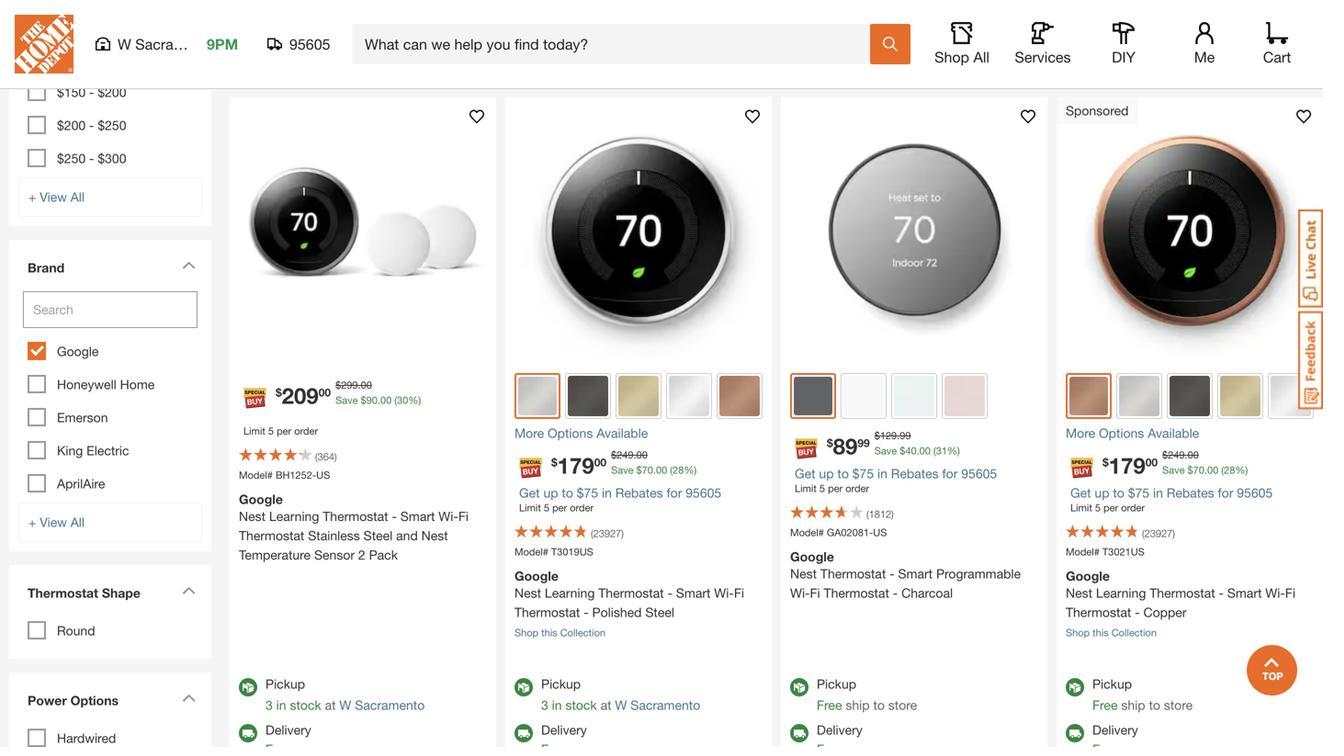 Task type: describe. For each thing, give the bounding box(es) containing it.
1 + view all link from the top
[[18, 177, 202, 217]]

2 horizontal spatial get
[[1071, 485, 1091, 500]]

bh1252-
[[276, 469, 316, 481]]

70 for copper
[[1194, 464, 1205, 476]]

nest inside google nest thermostat - smart programmable wi-fi thermostat - charcoal
[[790, 566, 817, 581]]

save for model# t3019us
[[611, 464, 634, 476]]

99 inside $ 129 . 99 save $ 40 . 00 ( 31 %) get up to $75 in  rebates for 95605 limit 5 per order
[[900, 430, 911, 442]]

nest for temperature
[[239, 509, 266, 524]]

pickup free ship to store for available shipping icon corresponding to 89
[[817, 676, 917, 713]]

steel inside google nest learning thermostat - smart wi-fi thermostat - polished steel shop this collection
[[646, 605, 675, 620]]

nest learning thermostat - smart wi-fi thermostat - polished steel image
[[505, 97, 772, 364]]

shop this collection link for polished
[[515, 627, 606, 639]]

2 horizontal spatial rebates
[[1167, 485, 1215, 500]]

power options
[[28, 693, 119, 708]]

learning for sensor
[[269, 509, 319, 524]]

shop inside button
[[935, 48, 970, 66]]

70 for polished
[[642, 464, 653, 476]]

2 brass image from the left
[[1220, 376, 1261, 416]]

available for pickup image for available shipping icon corresponding to 89
[[790, 678, 809, 697]]

$ inside $ 89 99
[[827, 436, 833, 449]]

1 available shipping image from the left
[[239, 724, 257, 743]]

w sacramento 9pm
[[118, 35, 238, 53]]

per for model# t3019us
[[552, 502, 567, 514]]

nest learning thermostat - smart wi-fi thermostat stainless steel and nest temperature sensor 2 pack image
[[230, 97, 496, 364]]

3 for 179's available shipping icon
[[541, 698, 548, 713]]

2 white image from the left
[[1271, 376, 1311, 416]]

model# for model# ga02081-us
[[790, 527, 824, 539]]

2 horizontal spatial up
[[1095, 485, 1110, 500]]

1 horizontal spatial $150
[[98, 51, 126, 67]]

polished
[[592, 605, 642, 620]]

store for available shipping icon corresponding to 89
[[889, 698, 917, 713]]

google link
[[57, 344, 99, 359]]

$ 209 00
[[276, 382, 331, 409]]

shop inside google nest learning thermostat - smart wi-fi thermostat - polished steel shop this collection
[[515, 627, 539, 639]]

available for pickup image for first available shipping icon from the left
[[239, 678, 257, 697]]

at for nest learning thermostat - smart wi-fi thermostat stainless steel and nest temperature sensor 2 pack image
[[325, 698, 336, 713]]

this inside the google nest learning thermostat - smart wi-fi thermostat - copper shop this collection
[[1093, 627, 1109, 639]]

nest for this
[[515, 585, 541, 601]]

95605 for model# ga02081-us
[[962, 466, 997, 481]]

hardwired
[[57, 731, 116, 746]]

google for google nest learning thermostat - smart wi-fi thermostat - copper shop this collection
[[1066, 568, 1110, 584]]

- inside google nest learning thermostat - smart wi-fi thermostat stainless steel and nest temperature sensor 2 pack
[[392, 509, 397, 524]]

services button
[[1014, 22, 1073, 66]]

w sacramento link for first available shipping icon from the left available for pickup image
[[340, 698, 425, 713]]

cart link
[[1257, 22, 1298, 66]]

all inside button
[[974, 48, 990, 66]]

w sacramento link for available for pickup icon
[[615, 698, 701, 713]]

) for model# t3019us
[[622, 528, 624, 539]]

1 compare from the left
[[351, 43, 404, 58]]

5 up model# bh1252-us
[[268, 425, 274, 437]]

for for pickup free ship to store
[[943, 466, 958, 481]]

1 horizontal spatial $200
[[98, 85, 126, 100]]

%) for model# t3021us
[[1236, 464, 1248, 476]]

price-range-lowerBound telephone field
[[18, 0, 68, 7]]

299
[[341, 379, 358, 391]]

electric
[[87, 443, 129, 458]]

2 + view all from the top
[[28, 515, 85, 530]]

hardwired link
[[57, 731, 116, 746]]

limit for model# ga02081-us
[[795, 482, 817, 494]]

us for ga02081-
[[873, 527, 887, 539]]

to for t3021us
[[1113, 485, 1125, 500]]

$150 - $200
[[57, 85, 126, 100]]

price-range-upperBound telephone field
[[89, 0, 138, 7]]

2 horizontal spatial get up to $75 in  rebates for 95605 button
[[1071, 485, 1273, 500]]

$200 - $250 link
[[57, 118, 126, 133]]

$ 129 . 99 save $ 40 . 00 ( 31 %) get up to $75 in  rebates for 95605 limit 5 per order
[[795, 430, 997, 494]]

google nest thermostat - smart programmable wi-fi thermostat - charcoal
[[790, 549, 1021, 601]]

$50
[[57, 18, 78, 34]]

up for pickup free ship to store
[[819, 466, 834, 481]]

( 23927 ) for polished
[[591, 528, 624, 539]]

0 horizontal spatial $200
[[57, 118, 86, 133]]

google nest learning thermostat - smart wi-fi thermostat - copper shop this collection
[[1066, 568, 1296, 639]]

per down 209
[[277, 425, 292, 437]]

order up 364
[[294, 425, 318, 437]]

diy
[[1112, 48, 1136, 66]]

99 inside $ 89 99
[[858, 436, 870, 449]]

t3021us
[[1103, 546, 1145, 558]]

2 + view all link from the top
[[18, 503, 202, 542]]

polished steel image
[[1119, 376, 1160, 416]]

$ 299 . 00 save $ 90 . 00 ( 30 %)
[[336, 379, 421, 406]]

2 horizontal spatial for
[[1218, 485, 1234, 500]]

9pm
[[207, 35, 238, 53]]

pickup 3 in stock at w sacramento for first available shipping icon from the left
[[266, 676, 425, 713]]

google for google nest learning thermostat - smart wi-fi thermostat stainless steel and nest temperature sensor 2 pack
[[239, 492, 283, 507]]

2 vertical spatial all
[[71, 515, 85, 530]]

temperature
[[239, 547, 311, 562]]

t3019us
[[551, 546, 594, 558]]

$ inside the $ 209 00
[[276, 386, 282, 399]]

fog image
[[894, 376, 935, 416]]

in for model# t3019us
[[602, 485, 612, 500]]

2 compare from the left
[[903, 43, 956, 58]]

sand image
[[945, 376, 985, 416]]

stock for nest learning thermostat - smart wi-fi thermostat stainless steel and nest temperature sensor 2 pack image
[[290, 698, 321, 713]]

delivery for available shipping icon corresponding to 89
[[817, 722, 863, 738]]

smart inside google nest thermostat - smart programmable wi-fi thermostat - charcoal
[[898, 566, 933, 581]]

00 inside the $ 209 00
[[319, 386, 331, 399]]

28 for nest learning thermostat - smart wi-fi thermostat - polished steel
[[673, 464, 684, 476]]

$200 - $250
[[57, 118, 126, 133]]

shop all button
[[933, 22, 992, 66]]

programmable
[[936, 566, 1021, 581]]

model# bh1252-us
[[239, 469, 330, 481]]

limit for model# t3021us
[[1071, 502, 1093, 514]]

3 for first available shipping icon from the left
[[266, 698, 273, 713]]

( 1812 )
[[867, 508, 894, 520]]

129
[[880, 430, 897, 442]]

shape
[[102, 585, 141, 601]]

179 for nest learning thermostat - smart wi-fi thermostat - polished steel
[[558, 452, 594, 478]]

up for pickup 3 in stock at w sacramento
[[544, 485, 558, 500]]

95605 for model# t3019us
[[686, 485, 722, 500]]

delivery for available shipping image
[[1093, 722, 1138, 738]]

model# t3021us
[[1066, 546, 1145, 558]]

2 + from the top
[[28, 515, 36, 530]]

%) inside $ 299 . 00 save $ 90 . 00 ( 30 %)
[[408, 394, 421, 406]]

0 horizontal spatial sacramento
[[135, 35, 215, 53]]

1 vertical spatial $100
[[57, 51, 86, 67]]

rebates for pickup 3 in stock at w sacramento
[[616, 485, 663, 500]]

2 mirror black image from the left
[[1170, 376, 1210, 416]]

copper
[[1144, 605, 1187, 620]]

pack
[[369, 547, 398, 562]]

90
[[366, 394, 378, 406]]

more options available for nest learning thermostat - smart wi-fi thermostat - copper
[[1066, 426, 1200, 441]]

limit for model# t3019us
[[519, 502, 541, 514]]

1 white image from the left
[[669, 376, 710, 416]]

available for polished
[[597, 426, 648, 441]]

the home depot logo image
[[15, 15, 74, 74]]

$100 - $150
[[57, 51, 126, 67]]

model# t3019us
[[515, 546, 594, 558]]

pickup free ship to store for available shipping image
[[1093, 676, 1193, 713]]

95605 button
[[267, 35, 331, 53]]

power options link
[[18, 682, 202, 724]]

model# for model# bh1252-us
[[239, 469, 273, 481]]

364
[[318, 451, 335, 463]]

caret icon image for brand
[[182, 261, 196, 269]]

get up to $75 in  rebates for 95605 button for pickup free ship to store
[[795, 466, 997, 481]]

sensor
[[314, 547, 355, 562]]

cart
[[1263, 48, 1292, 66]]

delivery for 179's available shipping icon
[[541, 722, 587, 738]]

brand link
[[18, 249, 202, 291]]

live chat image
[[1299, 210, 1323, 308]]

$250 - $300 link
[[57, 151, 126, 166]]

( inside $ 129 . 99 save $ 40 . 00 ( 31 %) get up to $75 in  rebates for 95605 limit 5 per order
[[934, 445, 936, 457]]

me
[[1195, 48, 1215, 66]]

google nest learning thermostat - smart wi-fi thermostat stainless steel and nest temperature sensor 2 pack
[[239, 492, 469, 562]]

40
[[906, 445, 917, 457]]

smart for google nest learning thermostat - smart wi-fi thermostat stainless steel and nest temperature sensor 2 pack
[[401, 509, 435, 524]]

23927 for polished
[[593, 528, 622, 539]]

$250 - $300
[[57, 151, 126, 166]]

us for bh1252-
[[316, 469, 330, 481]]

services
[[1015, 48, 1071, 66]]

nest right and
[[422, 528, 448, 543]]

available shipping image for 89
[[790, 724, 809, 743]]

fi for google nest learning thermostat - smart wi-fi thermostat stainless steel and nest temperature sensor 2 pack
[[458, 509, 469, 524]]

for for pickup 3 in stock at w sacramento
[[667, 485, 682, 500]]

more options available for nest learning thermostat - smart wi-fi thermostat - polished steel
[[515, 426, 648, 441]]

polished steel image
[[518, 377, 557, 415]]

me button
[[1175, 22, 1234, 66]]

king electric
[[57, 443, 129, 458]]

diy button
[[1095, 22, 1153, 66]]

brand
[[28, 260, 65, 275]]

options for nest learning thermostat - smart wi-fi thermostat - polished steel
[[548, 426, 593, 441]]

model# ga02081-us
[[790, 527, 887, 539]]

aprilaire link
[[57, 476, 105, 491]]

honeywell
[[57, 377, 117, 392]]

31
[[936, 445, 948, 457]]

$150 - $200 link
[[57, 85, 126, 100]]

$ 249 . 00 save $ 70 . 00 ( 28 %) get up to $75 in  rebates for 95605 limit 5 per order for copper
[[1071, 449, 1273, 514]]

king electric link
[[57, 443, 129, 458]]

to for t3019us
[[562, 485, 573, 500]]

options for nest learning thermostat - smart wi-fi thermostat - copper
[[1099, 426, 1145, 441]]

model# for model# t3019us
[[515, 546, 549, 558]]

emerson link
[[57, 410, 108, 425]]

stainless
[[308, 528, 360, 543]]

%) for model# ga02081-us
[[948, 445, 960, 457]]

sacramento for nest learning thermostat - smart wi-fi thermostat - polished steel image
[[631, 698, 701, 713]]

per for model# t3021us
[[1104, 502, 1119, 514]]

more options available link for copper
[[1066, 424, 1314, 443]]

order for model# ga02081-us
[[846, 482, 870, 494]]

steel inside google nest learning thermostat - smart wi-fi thermostat stainless steel and nest temperature sensor 2 pack
[[364, 528, 393, 543]]

30
[[397, 394, 408, 406]]

0 vertical spatial $100
[[91, 18, 119, 34]]



Task type: vqa. For each thing, say whether or not it's contained in the screenshot.
the to the left
no



Task type: locate. For each thing, give the bounding box(es) containing it.
collection inside the google nest learning thermostat - smart wi-fi thermostat - copper shop this collection
[[1112, 627, 1157, 639]]

1 horizontal spatial stock
[[566, 698, 597, 713]]

available shipping image for 179
[[515, 724, 533, 743]]

0 vertical spatial $150
[[98, 51, 126, 67]]

+ up brand at the left top
[[28, 189, 36, 204]]

1 collection from the left
[[560, 627, 606, 639]]

95605 inside "95605" button
[[290, 35, 330, 53]]

nest thermostat - smart programmable wi-fi thermostat - charcoal image
[[781, 97, 1048, 364]]

95605 inside $ 129 . 99 save $ 40 . 00 ( 31 %) get up to $75 in  rebates for 95605 limit 5 per order
[[962, 466, 997, 481]]

1 horizontal spatial ship
[[1122, 698, 1146, 713]]

2 vertical spatial caret icon image
[[182, 694, 196, 702]]

1 caret icon image from the top
[[182, 261, 196, 269]]

28
[[673, 464, 684, 476], [1224, 464, 1236, 476]]

nest for collection
[[1066, 585, 1093, 601]]

model# left "ga02081-" on the right bottom of page
[[790, 527, 824, 539]]

home
[[120, 377, 155, 392]]

0 vertical spatial caret icon image
[[182, 261, 196, 269]]

$ 179 00 down polished steel image
[[551, 452, 607, 478]]

at
[[325, 698, 336, 713], [601, 698, 612, 713]]

3 delivery from the left
[[817, 722, 863, 738]]

pickup for available shipping icon corresponding to 89 available for pickup image
[[817, 676, 857, 692]]

limit up model# ga02081-us
[[795, 482, 817, 494]]

1 stock from the left
[[290, 698, 321, 713]]

1 vertical spatial $200
[[57, 118, 86, 133]]

1 + from the top
[[28, 189, 36, 204]]

get for pickup 3 in stock at w sacramento
[[519, 485, 540, 500]]

1 $ 179 00 from the left
[[551, 452, 607, 478]]

1 brass image from the left
[[619, 376, 659, 416]]

$75
[[853, 466, 874, 481], [577, 485, 598, 500], [1128, 485, 1150, 500]]

pickup for available shipping image available for pickup image
[[1093, 676, 1132, 692]]

$200
[[98, 85, 126, 100], [57, 118, 86, 133]]

honeywell home link
[[57, 377, 155, 392]]

) for model# ga02081-us
[[892, 508, 894, 520]]

steel up pack
[[364, 528, 393, 543]]

28 for nest learning thermostat - smart wi-fi thermostat - copper
[[1224, 464, 1236, 476]]

fi for google nest learning thermostat - smart wi-fi thermostat - copper shop this collection
[[1286, 585, 1296, 601]]

to inside $ 129 . 99 save $ 40 . 00 ( 31 %) get up to $75 in  rebates for 95605 limit 5 per order
[[838, 466, 849, 481]]

at for nest learning thermostat - smart wi-fi thermostat - polished steel image
[[601, 698, 612, 713]]

ship for available shipping icon corresponding to 89
[[846, 698, 870, 713]]

5 for model# t3019us
[[544, 502, 550, 514]]

in
[[878, 466, 888, 481], [602, 485, 612, 500], [1153, 485, 1163, 500], [276, 698, 286, 713], [552, 698, 562, 713]]

0 horizontal spatial learning
[[269, 509, 319, 524]]

get up to $75 in  rebates for 95605 button down "40" on the bottom of the page
[[795, 466, 997, 481]]

learning inside google nest learning thermostat - smart wi-fi thermostat - polished steel shop this collection
[[545, 585, 595, 601]]

5 up model# t3019us
[[544, 502, 550, 514]]

0 horizontal spatial $ 179 00
[[551, 452, 607, 478]]

this inside google nest learning thermostat - smart wi-fi thermostat - polished steel shop this collection
[[541, 627, 558, 639]]

2 view from the top
[[40, 515, 67, 530]]

2 pickup free ship to store from the left
[[1093, 676, 1193, 713]]

more options available
[[515, 426, 648, 441], [1066, 426, 1200, 441]]

0 horizontal spatial get up to $75 in  rebates for 95605 button
[[519, 485, 722, 500]]

0 horizontal spatial steel
[[364, 528, 393, 543]]

23927
[[593, 528, 622, 539], [1145, 528, 1173, 539]]

What can we help you find today? search field
[[365, 25, 869, 63]]

$100 down $50
[[57, 51, 86, 67]]

1 more options available from the left
[[515, 426, 648, 441]]

0 horizontal spatial $75
[[577, 485, 598, 500]]

1 vertical spatial $250
[[57, 151, 86, 166]]

1 horizontal spatial 179
[[1109, 452, 1146, 478]]

1 horizontal spatial available shipping image
[[515, 724, 533, 743]]

2 pickup from the left
[[541, 676, 581, 692]]

more down copper icon
[[1066, 426, 1096, 441]]

1 3 from the left
[[266, 698, 273, 713]]

more options available down polished steel icon
[[1066, 426, 1200, 441]]

1 horizontal spatial white image
[[1271, 376, 1311, 416]]

stock for nest learning thermostat - smart wi-fi thermostat - polished steel image
[[566, 698, 597, 713]]

5 for model# ga02081-us
[[820, 482, 825, 494]]

$75 inside $ 129 . 99 save $ 40 . 00 ( 31 %) get up to $75 in  rebates for 95605 limit 5 per order
[[853, 466, 874, 481]]

1 vertical spatial caret icon image
[[182, 586, 196, 595]]

1 available for pickup image from the left
[[239, 678, 257, 697]]

0 horizontal spatial mirror black image
[[568, 376, 608, 416]]

1 horizontal spatial this
[[1093, 627, 1109, 639]]

1 more from the left
[[515, 426, 544, 441]]

$ 249 . 00 save $ 70 . 00 ( 28 %) get up to $75 in  rebates for 95605 limit 5 per order
[[519, 449, 722, 514], [1071, 449, 1273, 514]]

google down 'model# t3021us'
[[1066, 568, 1110, 584]]

2 $ 249 . 00 save $ 70 . 00 ( 28 %) get up to $75 in  rebates for 95605 limit 5 per order from the left
[[1071, 449, 1273, 514]]

2 179 from the left
[[1109, 452, 1146, 478]]

sacramento for nest learning thermostat - smart wi-fi thermostat stainless steel and nest temperature sensor 2 pack image
[[355, 698, 425, 713]]

honeywell home
[[57, 377, 155, 392]]

2 available for pickup image from the left
[[790, 678, 809, 697]]

nest learning thermostat - smart wi-fi thermostat - copper image
[[1057, 97, 1323, 364]]

google up honeywell at bottom
[[57, 344, 99, 359]]

wi- inside the google nest learning thermostat - smart wi-fi thermostat - copper shop this collection
[[1266, 585, 1286, 601]]

1 horizontal spatial ( 23927 )
[[1142, 528, 1175, 539]]

1 horizontal spatial available
[[1148, 426, 1200, 441]]

+ view all link down aprilaire link
[[18, 503, 202, 542]]

save inside $ 299 . 00 save $ 90 . 00 ( 30 %)
[[336, 394, 358, 406]]

0 horizontal spatial shop this collection link
[[515, 627, 606, 639]]

23927 for copper
[[1145, 528, 1173, 539]]

save for model# t3021us
[[1163, 464, 1185, 476]]

model# left bh1252-
[[239, 469, 273, 481]]

2 horizontal spatial available for pickup image
[[1066, 678, 1084, 697]]

$75 down $ 89 99
[[853, 466, 874, 481]]

order up ( 1812 )
[[846, 482, 870, 494]]

1 horizontal spatial store
[[1164, 698, 1193, 713]]

sacramento
[[135, 35, 215, 53], [355, 698, 425, 713], [631, 698, 701, 713]]

up up 'model# t3021us'
[[1095, 485, 1110, 500]]

options up hardwired
[[70, 693, 119, 708]]

2 available from the left
[[1148, 426, 1200, 441]]

0 horizontal spatial us
[[316, 469, 330, 481]]

per up 'model# t3021us'
[[1104, 502, 1119, 514]]

0 horizontal spatial store
[[889, 698, 917, 713]]

copper image
[[720, 376, 760, 416]]

brass image
[[619, 376, 659, 416], [1220, 376, 1261, 416]]

shop this collection link for copper
[[1066, 627, 1157, 639]]

1 delivery from the left
[[266, 722, 311, 738]]

5 up model# ga02081-us
[[820, 482, 825, 494]]

+ view all down aprilaire link
[[28, 515, 85, 530]]

0 horizontal spatial 23927
[[593, 528, 622, 539]]

more down polished steel image
[[515, 426, 544, 441]]

.
[[358, 379, 361, 391], [378, 394, 380, 406], [897, 430, 900, 442], [917, 445, 920, 457], [634, 449, 637, 461], [1185, 449, 1188, 461], [653, 464, 656, 476], [1205, 464, 1208, 476]]

2 70 from the left
[[1194, 464, 1205, 476]]

thermostat
[[323, 509, 388, 524], [239, 528, 305, 543], [821, 566, 886, 581], [599, 585, 664, 601], [824, 585, 890, 601], [1150, 585, 1216, 601], [28, 585, 98, 601], [515, 605, 580, 620], [1066, 605, 1132, 620]]

1 view from the top
[[40, 189, 67, 204]]

0 vertical spatial us
[[316, 469, 330, 481]]

collection inside google nest learning thermostat - smart wi-fi thermostat - polished steel shop this collection
[[560, 627, 606, 639]]

1 horizontal spatial more options available
[[1066, 426, 1200, 441]]

2 more from the left
[[1066, 426, 1096, 441]]

pickup for first available shipping icon from the left available for pickup image
[[266, 676, 305, 692]]

in for model# t3021us
[[1153, 485, 1163, 500]]

learning
[[269, 509, 319, 524], [545, 585, 595, 601], [1096, 585, 1146, 601]]

$ 249 . 00 save $ 70 . 00 ( 28 %) get up to $75 in  rebates for 95605 limit 5 per order for polished
[[519, 449, 722, 514]]

0 horizontal spatial ( 23927 )
[[591, 528, 624, 539]]

2 more options available from the left
[[1066, 426, 1200, 441]]

3 compare from the left
[[1178, 43, 1231, 58]]

2 horizontal spatial $75
[[1128, 485, 1150, 500]]

get up 'model# t3021us'
[[1071, 485, 1091, 500]]

1 $ 249 . 00 save $ 70 . 00 ( 28 %) get up to $75 in  rebates for 95605 limit 5 per order from the left
[[519, 449, 722, 514]]

get inside $ 129 . 99 save $ 40 . 00 ( 31 %) get up to $75 in  rebates for 95605 limit 5 per order
[[795, 466, 816, 481]]

ship for available shipping image
[[1122, 698, 1146, 713]]

pickup for available for pickup icon
[[541, 676, 581, 692]]

$75 up t3019us
[[577, 485, 598, 500]]

$
[[336, 379, 341, 391], [276, 386, 282, 399], [361, 394, 366, 406], [875, 430, 880, 442], [827, 436, 833, 449], [900, 445, 906, 457], [611, 449, 617, 461], [1163, 449, 1168, 461], [551, 456, 558, 469], [1103, 456, 1109, 469], [637, 464, 642, 476], [1188, 464, 1194, 476]]

nest down model# ga02081-us
[[790, 566, 817, 581]]

free for available shipping image
[[1093, 698, 1118, 713]]

1 horizontal spatial us
[[873, 527, 887, 539]]

sponsored
[[1066, 103, 1129, 118]]

fi inside google nest thermostat - smart programmable wi-fi thermostat - charcoal
[[810, 585, 820, 601]]

get
[[795, 466, 816, 481], [519, 485, 540, 500], [1071, 485, 1091, 500]]

$150 down $100 - $150 link
[[57, 85, 86, 100]]

caret icon image for thermostat shape
[[182, 586, 196, 595]]

model# left the t3021us
[[1066, 546, 1100, 558]]

0 horizontal spatial w
[[118, 35, 131, 53]]

0 horizontal spatial w sacramento link
[[340, 698, 425, 713]]

179 up t3019us
[[558, 452, 594, 478]]

wi- for google nest learning thermostat - smart wi-fi thermostat stainless steel and nest temperature sensor 2 pack
[[439, 509, 458, 524]]

4 pickup from the left
[[1093, 676, 1132, 692]]

wi- inside google nest learning thermostat - smart wi-fi thermostat - polished steel shop this collection
[[714, 585, 734, 601]]

1 horizontal spatial shop
[[935, 48, 970, 66]]

0 horizontal spatial stock
[[290, 698, 321, 713]]

$300
[[98, 151, 126, 166]]

( 23927 ) up the t3021us
[[1142, 528, 1175, 539]]

wi- for google nest learning thermostat - smart wi-fi thermostat - copper shop this collection
[[1266, 585, 1286, 601]]

0 horizontal spatial 99
[[858, 436, 870, 449]]

0 vertical spatial +
[[28, 189, 36, 204]]

fi
[[458, 509, 469, 524], [734, 585, 744, 601], [810, 585, 820, 601], [1286, 585, 1296, 601]]

smart
[[401, 509, 435, 524], [898, 566, 933, 581], [676, 585, 711, 601], [1228, 585, 1262, 601]]

2 $ 179 00 from the left
[[1103, 452, 1158, 478]]

fi inside google nest learning thermostat - smart wi-fi thermostat stainless steel and nest temperature sensor 2 pack
[[458, 509, 469, 524]]

learning inside google nest learning thermostat - smart wi-fi thermostat stainless steel and nest temperature sensor 2 pack
[[269, 509, 319, 524]]

fi for google nest learning thermostat - smart wi-fi thermostat - polished steel shop this collection
[[734, 585, 744, 601]]

google inside the google nest learning thermostat - smart wi-fi thermostat - copper shop this collection
[[1066, 568, 1110, 584]]

1 horizontal spatial 3
[[541, 698, 548, 713]]

1 more options available link from the left
[[515, 424, 763, 443]]

shop down 'model# t3021us'
[[1066, 627, 1090, 639]]

nest up temperature
[[239, 509, 266, 524]]

model# for model# t3021us
[[1066, 546, 1100, 558]]

+ view all down $250 - $300
[[28, 189, 85, 204]]

fi inside the google nest learning thermostat - smart wi-fi thermostat - copper shop this collection
[[1286, 585, 1296, 601]]

limit inside $ 129 . 99 save $ 40 . 00 ( 31 %) get up to $75 in  rebates for 95605 limit 5 per order
[[795, 482, 817, 494]]

wi-
[[439, 509, 458, 524], [714, 585, 734, 601], [790, 585, 810, 601], [1266, 585, 1286, 601]]

$50 - $100
[[57, 18, 119, 34]]

1 vertical spatial + view all
[[28, 515, 85, 530]]

2 horizontal spatial options
[[1099, 426, 1145, 441]]

$ 249 . 00 save $ 70 . 00 ( 28 %) get up to $75 in  rebates for 95605 limit 5 per order up t3019us
[[519, 449, 722, 514]]

( 23927 )
[[591, 528, 624, 539], [1142, 528, 1175, 539]]

store for available shipping image
[[1164, 698, 1193, 713]]

$50 - $100 link
[[57, 18, 119, 34]]

1 available from the left
[[597, 426, 648, 441]]

$ 89 99
[[827, 433, 870, 459]]

249 for copper
[[1168, 449, 1185, 461]]

round
[[57, 623, 95, 638]]

w
[[118, 35, 131, 53], [340, 698, 351, 713], [615, 698, 627, 713]]

1 vertical spatial $150
[[57, 85, 86, 100]]

google for google nest learning thermostat - smart wi-fi thermostat - polished steel shop this collection
[[515, 568, 559, 584]]

available for pickup image for available shipping image
[[1066, 678, 1084, 697]]

up
[[819, 466, 834, 481], [544, 485, 558, 500], [1095, 485, 1110, 500]]

order inside $ 129 . 99 save $ 40 . 00 ( 31 %) get up to $75 in  rebates for 95605 limit 5 per order
[[846, 482, 870, 494]]

0 horizontal spatial $100
[[57, 51, 86, 67]]

2 stock from the left
[[566, 698, 597, 713]]

caret icon image inside brand link
[[182, 261, 196, 269]]

1 horizontal spatial get up to $75 in  rebates for 95605 button
[[795, 466, 997, 481]]

0 horizontal spatial this
[[541, 627, 558, 639]]

collection down polished
[[560, 627, 606, 639]]

per for model# ga02081-us
[[828, 482, 843, 494]]

more for nest learning thermostat - smart wi-fi thermostat - copper
[[1066, 426, 1096, 441]]

smart inside google nest learning thermostat - smart wi-fi thermostat stainless steel and nest temperature sensor 2 pack
[[401, 509, 435, 524]]

1 horizontal spatial options
[[548, 426, 593, 441]]

1 horizontal spatial at
[[601, 698, 612, 713]]

249
[[617, 449, 634, 461], [1168, 449, 1185, 461]]

99 up "40" on the bottom of the page
[[900, 430, 911, 442]]

shop this collection link
[[515, 627, 606, 639], [1066, 627, 1157, 639]]

get up to $75 in  rebates for 95605 button up the t3021us
[[1071, 485, 1273, 500]]

shop all
[[935, 48, 990, 66]]

this down model# t3019us
[[541, 627, 558, 639]]

model# left t3019us
[[515, 546, 549, 558]]

2 pickup 3 in stock at w sacramento from the left
[[541, 676, 701, 713]]

0 horizontal spatial ship
[[846, 698, 870, 713]]

( 23927 ) up t3019us
[[591, 528, 624, 539]]

( 364 )
[[315, 451, 337, 463]]

smart inside the google nest learning thermostat - smart wi-fi thermostat - copper shop this collection
[[1228, 585, 1262, 601]]

0 horizontal spatial options
[[70, 693, 119, 708]]

w sacramento link
[[340, 698, 425, 713], [615, 698, 701, 713]]

$75 for pickup free ship to store
[[853, 466, 874, 481]]

2 caret icon image from the top
[[182, 586, 196, 595]]

ga02081-
[[827, 527, 873, 539]]

wi- inside google nest learning thermostat - smart wi-fi thermostat stainless steel and nest temperature sensor 2 pack
[[439, 509, 458, 524]]

nest inside the google nest learning thermostat - smart wi-fi thermostat - copper shop this collection
[[1066, 585, 1093, 601]]

99 left 129
[[858, 436, 870, 449]]

1 horizontal spatial free
[[1093, 698, 1118, 713]]

all down $250 - $300
[[71, 189, 85, 204]]

2 horizontal spatial shop
[[1066, 627, 1090, 639]]

+ up thermostat shape
[[28, 515, 36, 530]]

learning down t3019us
[[545, 585, 595, 601]]

caret icon image
[[182, 261, 196, 269], [182, 586, 196, 595], [182, 694, 196, 702]]

$ 179 00 down polished steel icon
[[1103, 452, 1158, 478]]

power
[[28, 693, 67, 708]]

1 horizontal spatial sacramento
[[355, 698, 425, 713]]

order up t3019us
[[570, 502, 594, 514]]

model#
[[239, 469, 273, 481], [790, 527, 824, 539], [515, 546, 549, 558], [1066, 546, 1100, 558]]

view
[[40, 189, 67, 204], [40, 515, 67, 530]]

shop this collection link down polished
[[515, 627, 606, 639]]

23927 up the t3021us
[[1145, 528, 1173, 539]]

charcoal
[[902, 585, 953, 601]]

rebates
[[891, 466, 939, 481], [616, 485, 663, 500], [1167, 485, 1215, 500]]

pickup 3 in stock at w sacramento
[[266, 676, 425, 713], [541, 676, 701, 713]]

1 mirror black image from the left
[[568, 376, 608, 416]]

$100 - $150 link
[[57, 51, 126, 67]]

delivery for first available shipping icon from the left
[[266, 722, 311, 738]]

179 down polished steel icon
[[1109, 452, 1146, 478]]

mirror black image
[[568, 376, 608, 416], [1170, 376, 1210, 416]]

collection down copper
[[1112, 627, 1157, 639]]

2 shop this collection link from the left
[[1066, 627, 1157, 639]]

smart for google nest learning thermostat - smart wi-fi thermostat - copper shop this collection
[[1228, 585, 1262, 601]]

00
[[361, 379, 372, 391], [319, 386, 331, 399], [380, 394, 392, 406], [920, 445, 931, 457], [637, 449, 648, 461], [1188, 449, 1199, 461], [594, 456, 607, 469], [1146, 456, 1158, 469], [656, 464, 667, 476], [1208, 464, 1219, 476]]

$250 up $300
[[98, 118, 126, 133]]

2 this from the left
[[1093, 627, 1109, 639]]

get up to $75 in  rebates for 95605 button up t3019us
[[519, 485, 722, 500]]

$150 up $150 - $200
[[98, 51, 126, 67]]

order for model# t3021us
[[1121, 502, 1145, 514]]

0 horizontal spatial available shipping image
[[239, 724, 257, 743]]

options down polished steel icon
[[1099, 426, 1145, 441]]

google
[[57, 344, 99, 359], [239, 492, 283, 507], [790, 549, 834, 564], [515, 568, 559, 584], [1066, 568, 1110, 584]]

up down "89"
[[819, 466, 834, 481]]

1 w sacramento link from the left
[[340, 698, 425, 713]]

$ 179 00 for nest learning thermostat - smart wi-fi thermostat - copper
[[1103, 452, 1158, 478]]

shop inside the google nest learning thermostat - smart wi-fi thermostat - copper shop this collection
[[1066, 627, 1090, 639]]

charcoal image
[[794, 377, 833, 415]]

nest down 'model# t3021us'
[[1066, 585, 1093, 601]]

wi- for google nest learning thermostat - smart wi-fi thermostat - polished steel shop this collection
[[714, 585, 734, 601]]

feedback link image
[[1299, 311, 1323, 410]]

1812
[[869, 508, 892, 520]]

this down 'model# t3021us'
[[1093, 627, 1109, 639]]

$ 179 00 for nest learning thermostat - smart wi-fi thermostat - polished steel
[[551, 452, 607, 478]]

+ view all link down $300
[[18, 177, 202, 217]]

5 up 'model# t3021us'
[[1095, 502, 1101, 514]]

king
[[57, 443, 83, 458]]

3 available shipping image from the left
[[790, 724, 809, 743]]

3 available for pickup image from the left
[[1066, 678, 1084, 697]]

all
[[974, 48, 990, 66], [71, 189, 85, 204], [71, 515, 85, 530]]

2 store from the left
[[1164, 698, 1193, 713]]

1 horizontal spatial learning
[[545, 585, 595, 601]]

$100 down price-range-upperbound phone field
[[91, 18, 119, 34]]

learning down bh1252-
[[269, 509, 319, 524]]

more
[[515, 426, 544, 441], [1066, 426, 1096, 441]]

2
[[358, 547, 366, 562]]

round link
[[57, 623, 95, 638]]

3 pickup from the left
[[817, 676, 857, 692]]

0 vertical spatial + view all link
[[18, 177, 202, 217]]

2 28 from the left
[[1224, 464, 1236, 476]]

1 horizontal spatial more
[[1066, 426, 1096, 441]]

$ 249 . 00 save $ 70 . 00 ( 28 %) get up to $75 in  rebates for 95605 limit 5 per order up the t3021us
[[1071, 449, 1273, 514]]

learning down the t3021us
[[1096, 585, 1146, 601]]

2 available shipping image from the left
[[515, 724, 533, 743]]

1 179 from the left
[[558, 452, 594, 478]]

0 horizontal spatial 28
[[673, 464, 684, 476]]

per down "89"
[[828, 482, 843, 494]]

us down ( 364 )
[[316, 469, 330, 481]]

0 horizontal spatial rebates
[[616, 485, 663, 500]]

caret icon image for power options
[[182, 694, 196, 702]]

pickup free ship to store
[[817, 676, 917, 713], [1093, 676, 1193, 713]]

$75 for pickup 3 in stock at w sacramento
[[577, 485, 598, 500]]

2 horizontal spatial available shipping image
[[790, 724, 809, 743]]

0 horizontal spatial compare
[[351, 43, 404, 58]]

google down model# ga02081-us
[[790, 549, 834, 564]]

more options available down polished steel image
[[515, 426, 648, 441]]

per up model# t3019us
[[552, 502, 567, 514]]

1 horizontal spatial more options available link
[[1066, 424, 1314, 443]]

Search text field
[[23, 291, 198, 328]]

caret icon image inside thermostat shape link
[[182, 586, 196, 595]]

4 delivery from the left
[[1093, 722, 1138, 738]]

0 vertical spatial steel
[[364, 528, 393, 543]]

1 ship from the left
[[846, 698, 870, 713]]

1 horizontal spatial mirror black image
[[1170, 376, 1210, 416]]

available shipping image
[[239, 724, 257, 743], [515, 724, 533, 743], [790, 724, 809, 743]]

available
[[597, 426, 648, 441], [1148, 426, 1200, 441]]

1 horizontal spatial 23927
[[1145, 528, 1173, 539]]

smart for google nest learning thermostat - smart wi-fi thermostat - polished steel shop this collection
[[676, 585, 711, 601]]

caret icon image inside power options link
[[182, 694, 196, 702]]

1 70 from the left
[[642, 464, 653, 476]]

nest inside google nest learning thermostat - smart wi-fi thermostat - polished steel shop this collection
[[515, 585, 541, 601]]

fi inside google nest learning thermostat - smart wi-fi thermostat - polished steel shop this collection
[[734, 585, 744, 601]]

1 horizontal spatial brass image
[[1220, 376, 1261, 416]]

wi- inside google nest thermostat - smart programmable wi-fi thermostat - charcoal
[[790, 585, 810, 601]]

1 28 from the left
[[673, 464, 684, 476]]

1 horizontal spatial compare
[[903, 43, 956, 58]]

0 horizontal spatial $250
[[57, 151, 86, 166]]

up up model# t3019us
[[544, 485, 558, 500]]

2 free from the left
[[1093, 698, 1118, 713]]

1 vertical spatial us
[[873, 527, 887, 539]]

$250 down $200 - $250 link
[[57, 151, 86, 166]]

249 for polished
[[617, 449, 634, 461]]

save inside $ 129 . 99 save $ 40 . 00 ( 31 %) get up to $75 in  rebates for 95605 limit 5 per order
[[875, 445, 897, 457]]

shop this collection link down copper
[[1066, 627, 1157, 639]]

wi- for google nest thermostat - smart programmable wi-fi thermostat - charcoal
[[790, 585, 810, 601]]

1 at from the left
[[325, 698, 336, 713]]

1 + view all from the top
[[28, 189, 85, 204]]

1 horizontal spatial collection
[[1112, 627, 1157, 639]]

0 horizontal spatial $150
[[57, 85, 86, 100]]

2 more options available link from the left
[[1066, 424, 1314, 443]]

us down 1812
[[873, 527, 887, 539]]

%) inside $ 129 . 99 save $ 40 . 00 ( 31 %) get up to $75 in  rebates for 95605 limit 5 per order
[[948, 445, 960, 457]]

get up model# ga02081-us
[[795, 466, 816, 481]]

2 w sacramento link from the left
[[615, 698, 701, 713]]

$100
[[91, 18, 119, 34], [57, 51, 86, 67]]

aprilaire
[[57, 476, 105, 491]]

w for nest learning thermostat - smart wi-fi thermostat stainless steel and nest temperature sensor 2 pack image
[[340, 698, 351, 713]]

emerson
[[57, 410, 108, 425]]

0 horizontal spatial 70
[[642, 464, 653, 476]]

smart inside google nest learning thermostat - smart wi-fi thermostat - polished steel shop this collection
[[676, 585, 711, 601]]

0 horizontal spatial more
[[515, 426, 544, 441]]

google for google nest thermostat - smart programmable wi-fi thermostat - charcoal
[[790, 549, 834, 564]]

get up model# t3019us
[[519, 485, 540, 500]]

learning for collection
[[545, 585, 595, 601]]

1 ( 23927 ) from the left
[[591, 528, 624, 539]]

1 horizontal spatial available for pickup image
[[790, 678, 809, 697]]

google down model# bh1252-us
[[239, 492, 283, 507]]

w for nest learning thermostat - smart wi-fi thermostat - polished steel image
[[615, 698, 627, 713]]

1 horizontal spatial $100
[[91, 18, 119, 34]]

order up the t3021us
[[1121, 502, 1145, 514]]

1 vertical spatial +
[[28, 515, 36, 530]]

google down model# t3019us
[[515, 568, 559, 584]]

2 at from the left
[[601, 698, 612, 713]]

1 horizontal spatial $250
[[98, 118, 126, 133]]

0 horizontal spatial more options available
[[515, 426, 648, 441]]

limit up model# bh1252-us
[[244, 425, 265, 437]]

available shipping image
[[1066, 724, 1084, 743]]

0 horizontal spatial $ 249 . 00 save $ 70 . 00 ( 28 %) get up to $75 in  rebates for 95605 limit 5 per order
[[519, 449, 722, 514]]

1 horizontal spatial 249
[[1168, 449, 1185, 461]]

google nest learning thermostat - smart wi-fi thermostat - polished steel shop this collection
[[515, 568, 744, 639]]

white image
[[669, 376, 710, 416], [1271, 376, 1311, 416]]

mirror black image right polished steel icon
[[1170, 376, 1210, 416]]

steel right polished
[[646, 605, 675, 620]]

$200 up $250 - $300
[[57, 118, 86, 133]]

in inside $ 129 . 99 save $ 40 . 00 ( 31 %) get up to $75 in  rebates for 95605 limit 5 per order
[[878, 466, 888, 481]]

2 3 from the left
[[541, 698, 548, 713]]

get up to $75 in  rebates for 95605 button
[[795, 466, 997, 481], [519, 485, 722, 500], [1071, 485, 1273, 500]]

89
[[833, 433, 858, 459]]

order
[[294, 425, 318, 437], [846, 482, 870, 494], [570, 502, 594, 514], [1121, 502, 1145, 514]]

shop
[[935, 48, 970, 66], [515, 627, 539, 639], [1066, 627, 1090, 639]]

thermostat shape link
[[18, 574, 202, 617]]

2 delivery from the left
[[541, 722, 587, 738]]

shop up available for pickup icon
[[515, 627, 539, 639]]

google inside google nest learning thermostat - smart wi-fi thermostat stainless steel and nest temperature sensor 2 pack
[[239, 492, 283, 507]]

1 pickup 3 in stock at w sacramento from the left
[[266, 676, 425, 713]]

up inside $ 129 . 99 save $ 40 . 00 ( 31 %) get up to $75 in  rebates for 95605 limit 5 per order
[[819, 466, 834, 481]]

3 caret icon image from the top
[[182, 694, 196, 702]]

steel
[[364, 528, 393, 543], [646, 605, 675, 620]]

shop left services
[[935, 48, 970, 66]]

)
[[335, 451, 337, 463], [892, 508, 894, 520], [622, 528, 624, 539], [1173, 528, 1175, 539]]

in for model# ga02081-us
[[878, 466, 888, 481]]

1 pickup free ship to store from the left
[[817, 676, 917, 713]]

0 horizontal spatial pickup 3 in stock at w sacramento
[[266, 676, 425, 713]]

available for pickup image
[[239, 678, 257, 697], [790, 678, 809, 697], [1066, 678, 1084, 697]]

1 horizontal spatial steel
[[646, 605, 675, 620]]

and
[[396, 528, 418, 543]]

compare
[[351, 43, 404, 58], [903, 43, 956, 58], [1178, 43, 1231, 58]]

more options available link for polished
[[515, 424, 763, 443]]

1 horizontal spatial shop this collection link
[[1066, 627, 1157, 639]]

1 horizontal spatial 28
[[1224, 464, 1236, 476]]

2 ship from the left
[[1122, 698, 1146, 713]]

%)
[[408, 394, 421, 406], [948, 445, 960, 457], [684, 464, 697, 476], [1236, 464, 1248, 476]]

all down aprilaire link
[[71, 515, 85, 530]]

available for copper
[[1148, 426, 1200, 441]]

available for pickup image
[[515, 678, 533, 697]]

1 vertical spatial steel
[[646, 605, 675, 620]]

23927 up t3019us
[[593, 528, 622, 539]]

1 free from the left
[[817, 698, 842, 713]]

+ view all link
[[18, 177, 202, 217], [18, 503, 202, 542]]

options down polished steel image
[[548, 426, 593, 441]]

rebates inside $ 129 . 99 save $ 40 . 00 ( 31 %) get up to $75 in  rebates for 95605 limit 5 per order
[[891, 466, 939, 481]]

for inside $ 129 . 99 save $ 40 . 00 ( 31 %) get up to $75 in  rebates for 95605 limit 5 per order
[[943, 466, 958, 481]]

1 23927 from the left
[[593, 528, 622, 539]]

2 ( 23927 ) from the left
[[1142, 528, 1175, 539]]

1 horizontal spatial $75
[[853, 466, 874, 481]]

1 pickup from the left
[[266, 676, 305, 692]]

$200 down $100 - $150
[[98, 85, 126, 100]]

view down $250 - $300
[[40, 189, 67, 204]]

rebates for pickup free ship to store
[[891, 466, 939, 481]]

free for available shipping icon corresponding to 89
[[817, 698, 842, 713]]

209
[[282, 382, 319, 409]]

1 249 from the left
[[617, 449, 634, 461]]

1 horizontal spatial get
[[795, 466, 816, 481]]

1 vertical spatial all
[[71, 189, 85, 204]]

1 horizontal spatial for
[[943, 466, 958, 481]]

0 horizontal spatial available
[[597, 426, 648, 441]]

0 vertical spatial $200
[[98, 85, 126, 100]]

( inside $ 299 . 00 save $ 90 . 00 ( 30 %)
[[395, 394, 397, 406]]

00 inside $ 129 . 99 save $ 40 . 00 ( 31 %) get up to $75 in  rebates for 95605 limit 5 per order
[[920, 445, 931, 457]]

for
[[943, 466, 958, 481], [667, 485, 682, 500], [1218, 485, 1234, 500]]

2 249 from the left
[[1168, 449, 1185, 461]]

all left services
[[974, 48, 990, 66]]

google inside google nest thermostat - smart programmable wi-fi thermostat - charcoal
[[790, 549, 834, 564]]

1 shop this collection link from the left
[[515, 627, 606, 639]]

$75 up the t3021us
[[1128, 485, 1150, 500]]

70
[[642, 464, 653, 476], [1194, 464, 1205, 476]]

mirror black image right polished steel image
[[568, 376, 608, 416]]

1 this from the left
[[541, 627, 558, 639]]

2 horizontal spatial w
[[615, 698, 627, 713]]

google for google
[[57, 344, 99, 359]]

2 23927 from the left
[[1145, 528, 1173, 539]]

0 horizontal spatial more options available link
[[515, 424, 763, 443]]

view down aprilaire link
[[40, 515, 67, 530]]

order for model# t3019us
[[570, 502, 594, 514]]

179 for nest learning thermostat - smart wi-fi thermostat - copper
[[1109, 452, 1146, 478]]

$ 179 00
[[551, 452, 607, 478], [1103, 452, 1158, 478]]

per inside $ 129 . 99 save $ 40 . 00 ( 31 %) get up to $75 in  rebates for 95605 limit 5 per order
[[828, 482, 843, 494]]

1 horizontal spatial up
[[819, 466, 834, 481]]

thermostat shape
[[28, 585, 141, 601]]

learning inside the google nest learning thermostat - smart wi-fi thermostat - copper shop this collection
[[1096, 585, 1146, 601]]

1 store from the left
[[889, 698, 917, 713]]

0 horizontal spatial 179
[[558, 452, 594, 478]]

2 collection from the left
[[1112, 627, 1157, 639]]

copper image
[[1070, 377, 1108, 415]]

limit up model# t3019us
[[519, 502, 541, 514]]

to for ga02081-
[[838, 466, 849, 481]]

( 23927 ) for copper
[[1142, 528, 1175, 539]]

limit 5 per order
[[244, 425, 318, 437]]

snow image
[[844, 376, 884, 416]]

limit up 'model# t3021us'
[[1071, 502, 1093, 514]]

5 inside $ 129 . 99 save $ 40 . 00 ( 31 %) get up to $75 in  rebates for 95605 limit 5 per order
[[820, 482, 825, 494]]

nest down model# t3019us
[[515, 585, 541, 601]]

google inside google nest learning thermostat - smart wi-fi thermostat - polished steel shop this collection
[[515, 568, 559, 584]]

more for nest learning thermostat - smart wi-fi thermostat - polished steel
[[515, 426, 544, 441]]



